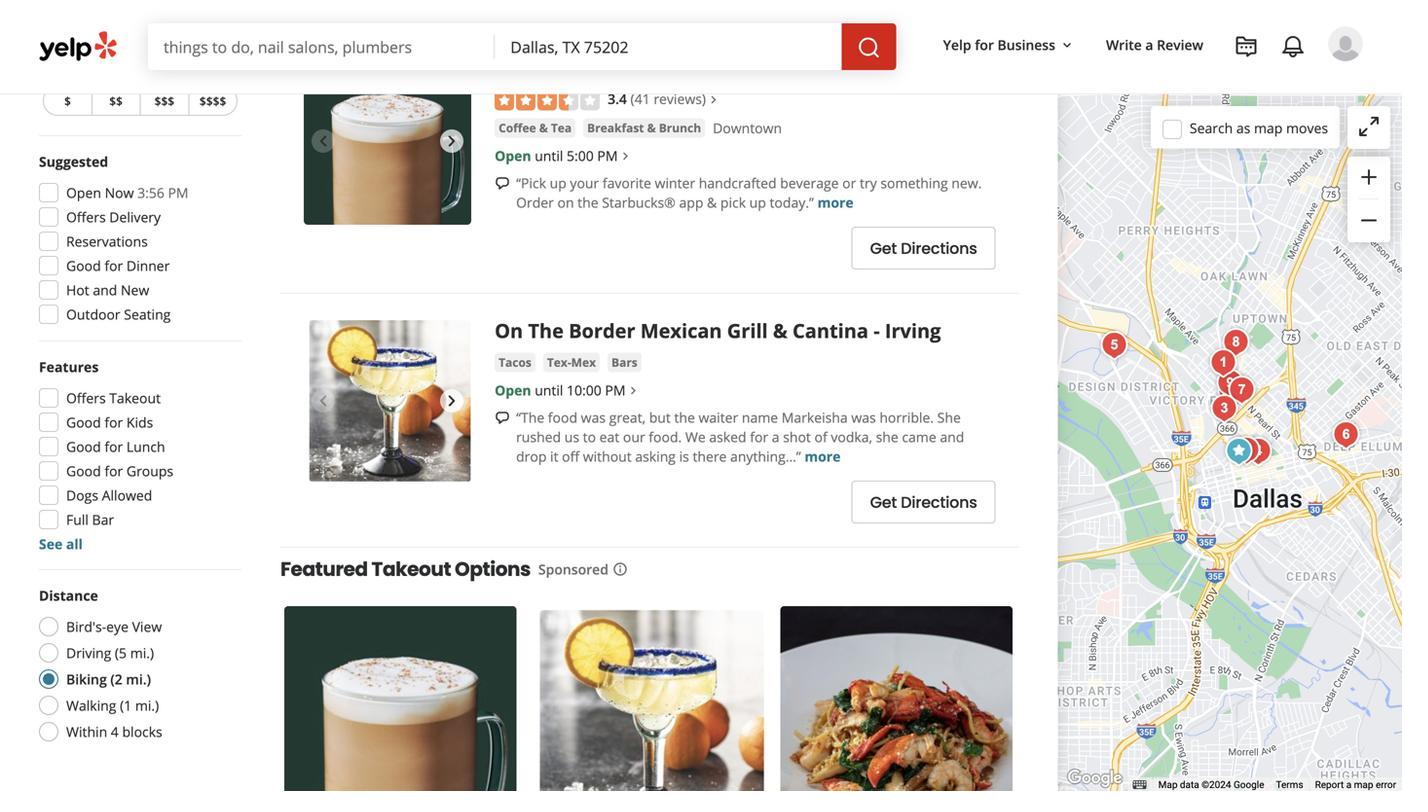 Task type: vqa. For each thing, say whether or not it's contained in the screenshot.
(62
no



Task type: locate. For each thing, give the bounding box(es) containing it.
1 horizontal spatial and
[[940, 428, 964, 446]]

2 next image from the top
[[440, 389, 464, 413]]

1 vertical spatial next image
[[440, 389, 464, 413]]

until
[[535, 146, 563, 165], [535, 381, 563, 400]]

address, neighborhood, city, state or zip text field
[[495, 23, 842, 70]]

1 vertical spatial 16 info v2 image
[[612, 562, 628, 578]]

3.4 star rating image
[[495, 91, 600, 110]]

2 vertical spatial a
[[1347, 780, 1352, 791]]

get directions link down came
[[852, 481, 996, 524]]

0 vertical spatial more
[[818, 193, 854, 212]]

up up the on
[[550, 174, 567, 192]]

distance
[[39, 587, 98, 605]]

doc b's restaurant + bar image
[[1211, 364, 1250, 403]]

1 horizontal spatial a
[[1146, 36, 1153, 54]]

2 vertical spatial mi.)
[[135, 697, 159, 715]]

get down she
[[870, 492, 897, 514]]

0 vertical spatial up
[[550, 174, 567, 192]]

2 vertical spatial open
[[495, 381, 531, 400]]

0 vertical spatial mi.)
[[130, 644, 154, 663]]

(41 reviews) link
[[631, 88, 722, 109]]

for inside 'suggested' group
[[105, 257, 123, 275]]

takeout up kids
[[109, 389, 161, 408]]

16 chevron right v2 image
[[618, 148, 633, 164]]

dogs
[[66, 486, 98, 505]]

for down good for lunch
[[105, 462, 123, 481]]

2 slideshow element from the top
[[304, 317, 471, 485]]

0 vertical spatial pm
[[597, 146, 618, 165]]

filters
[[39, 17, 88, 38]]

previous image
[[312, 130, 335, 153], [312, 389, 335, 413]]

1 vertical spatial open
[[66, 184, 101, 202]]

4 good from the top
[[66, 462, 101, 481]]

for down good for kids
[[105, 438, 123, 456]]

pm inside 'suggested' group
[[168, 184, 188, 202]]

1 vertical spatial more link
[[805, 447, 841, 466]]

16 chevron right v2 image
[[706, 92, 722, 108], [626, 383, 641, 399]]

las palmas image
[[1217, 323, 1256, 362]]

walking
[[66, 697, 116, 715]]

offers inside 'suggested' group
[[66, 208, 106, 226]]

was up to
[[581, 408, 606, 427]]

0 horizontal spatial and
[[93, 281, 117, 299]]

as
[[1237, 119, 1251, 137]]

0 vertical spatial next image
[[440, 130, 464, 153]]

get directions down something
[[870, 238, 977, 259]]

& right app
[[707, 193, 717, 212]]

starbucks®
[[602, 193, 676, 212]]

get directions for on the border mexican grill & cantina - irving
[[870, 492, 977, 514]]

good up dogs on the bottom left of the page
[[66, 462, 101, 481]]

1 next image from the top
[[440, 130, 464, 153]]

2 vertical spatial pm
[[605, 381, 626, 400]]

offers up good for kids
[[66, 389, 106, 408]]

2 directions from the top
[[901, 492, 977, 514]]

1 vertical spatial offers
[[66, 389, 106, 408]]

for
[[975, 36, 994, 54], [105, 257, 123, 275], [105, 413, 123, 432], [750, 428, 768, 446], [105, 438, 123, 456], [105, 462, 123, 481]]

until for on the border mexican grill & cantina - irving
[[535, 381, 563, 400]]

0 vertical spatial offers
[[66, 208, 106, 226]]

tex-mex link
[[543, 353, 600, 373]]

(5
[[115, 644, 127, 663]]

good
[[66, 257, 101, 275], [66, 413, 101, 432], [66, 438, 101, 456], [66, 462, 101, 481]]

the inside ""pick up your favorite winter handcrafted beverage or try something new. order on the starbucks® app & pick up today.""
[[578, 193, 598, 212]]

2 was from the left
[[851, 408, 876, 427]]

1 previous image from the top
[[312, 130, 335, 153]]

lunch
[[126, 438, 165, 456]]

more down of
[[805, 447, 841, 466]]

0 horizontal spatial was
[[581, 408, 606, 427]]

kids
[[126, 413, 153, 432]]

starbucks image
[[1220, 432, 1258, 471]]

1 vertical spatial until
[[535, 381, 563, 400]]

open down suggested
[[66, 184, 101, 202]]

0 vertical spatial more link
[[818, 193, 854, 212]]

terms
[[1276, 780, 1304, 791]]

previous image for on the border mexican grill & cantina - irving
[[312, 389, 335, 413]]

1 horizontal spatial 16 info v2 image
[[612, 562, 628, 578]]

user actions element
[[928, 24, 1391, 144]]

None field
[[148, 23, 495, 70], [495, 23, 842, 70]]

1 vertical spatial takeout
[[372, 556, 451, 583]]

1 vertical spatial previous image
[[312, 389, 335, 413]]

1 until from the top
[[535, 146, 563, 165]]

group
[[1348, 157, 1391, 242]]

bar
[[92, 511, 114, 529]]

options
[[455, 556, 531, 583]]

up right pick
[[750, 193, 766, 212]]

None search field
[[148, 23, 896, 70]]

slideshow element
[[304, 57, 471, 225], [304, 317, 471, 485]]

the down your
[[578, 193, 598, 212]]

0 vertical spatial get
[[870, 238, 897, 259]]

mi.) right (1
[[135, 697, 159, 715]]

slideshow element for starbucks
[[304, 57, 471, 225]]

map left error
[[1354, 780, 1374, 791]]

for right yelp
[[975, 36, 994, 54]]

0 vertical spatial map
[[1254, 119, 1283, 137]]

5:00
[[567, 146, 594, 165]]

more down or
[[818, 193, 854, 212]]

new.
[[952, 174, 982, 192]]

0 horizontal spatial a
[[772, 428, 780, 446]]

$$$ button
[[140, 86, 188, 116]]

offers for offers takeout
[[66, 389, 106, 408]]

sponsored right the options
[[538, 560, 609, 579]]

get
[[870, 238, 897, 259], [870, 492, 897, 514]]

coffee & tea link
[[495, 118, 576, 138]]

& left brunch
[[647, 120, 656, 136]]

data
[[1180, 780, 1199, 791]]

1 horizontal spatial takeout
[[372, 556, 451, 583]]

for for business
[[975, 36, 994, 54]]

2 until from the top
[[535, 381, 563, 400]]

eat
[[600, 428, 620, 446]]

mi.) right (5
[[130, 644, 154, 663]]

2 horizontal spatial a
[[1347, 780, 1352, 791]]

&
[[539, 120, 548, 136], [647, 120, 656, 136], [707, 193, 717, 212], [773, 317, 788, 344]]

coffee & tea
[[499, 120, 572, 136]]

next image left 16 speech v2 icon
[[440, 389, 464, 413]]

takeout inside features group
[[109, 389, 161, 408]]

0 vertical spatial slideshow element
[[304, 57, 471, 225]]

2 offers from the top
[[66, 389, 106, 408]]

get directions link
[[852, 227, 996, 270], [852, 481, 996, 524]]

offers inside features group
[[66, 389, 106, 408]]

none field things to do, nail salons, plumbers
[[148, 23, 495, 70]]

previous image for starbucks
[[312, 130, 335, 153]]

0 vertical spatial until
[[535, 146, 563, 165]]

3:56
[[137, 184, 164, 202]]

1 vertical spatial and
[[940, 428, 964, 446]]

1 none field from the left
[[148, 23, 495, 70]]

0 horizontal spatial 16 chevron right v2 image
[[626, 383, 641, 399]]

& right grill
[[773, 317, 788, 344]]

good for dinner
[[66, 257, 170, 275]]

more for starbucks
[[818, 193, 854, 212]]

0 vertical spatial 16 chevron right v2 image
[[706, 92, 722, 108]]

for down name
[[750, 428, 768, 446]]

0 horizontal spatial up
[[550, 174, 567, 192]]

0 vertical spatial takeout
[[109, 389, 161, 408]]

1 get directions from the top
[[870, 238, 977, 259]]

monarch image
[[1227, 431, 1266, 470]]

a for write
[[1146, 36, 1153, 54]]

food
[[548, 408, 578, 427]]

and up outdoor
[[93, 281, 117, 299]]

business
[[998, 36, 1056, 54]]

2 none field from the left
[[495, 23, 842, 70]]

but
[[649, 408, 671, 427]]

she
[[937, 408, 961, 427]]

0 horizontal spatial map
[[1254, 119, 1283, 137]]

0 horizontal spatial the
[[578, 193, 598, 212]]

1 vertical spatial get directions link
[[852, 481, 996, 524]]

pick
[[721, 193, 746, 212]]

map right as
[[1254, 119, 1283, 137]]

2 previous image from the top
[[312, 389, 335, 413]]

1 horizontal spatial was
[[851, 408, 876, 427]]

for down the offers takeout
[[105, 413, 123, 432]]

mi.) for driving (5 mi.)
[[130, 644, 154, 663]]

map for moves
[[1254, 119, 1283, 137]]

the up we
[[674, 408, 695, 427]]

(41
[[631, 90, 650, 108]]

moves
[[1286, 119, 1328, 137]]

until down tea
[[535, 146, 563, 165]]

1 vertical spatial pm
[[168, 184, 188, 202]]

until for starbucks
[[535, 146, 563, 165]]

sponsored results
[[280, 3, 425, 25]]

mi.)
[[130, 644, 154, 663], [126, 670, 151, 689], [135, 697, 159, 715]]

16 chevron right v2 image up the downtown
[[706, 92, 722, 108]]

2 get directions link from the top
[[852, 481, 996, 524]]

1 vertical spatial get directions
[[870, 492, 977, 514]]

takeout left the options
[[372, 556, 451, 583]]

now
[[105, 184, 134, 202]]

yelp
[[943, 36, 971, 54]]

0 horizontal spatial sponsored
[[280, 3, 365, 25]]

2 good from the top
[[66, 413, 101, 432]]

& inside button
[[539, 120, 548, 136]]

suggested
[[39, 152, 108, 171]]

get directions link down something
[[852, 227, 996, 270]]

0 vertical spatial directions
[[901, 238, 977, 259]]

terms link
[[1276, 780, 1304, 791]]

16 info v2 image
[[429, 6, 445, 22], [612, 562, 628, 578]]

until down tex-
[[535, 381, 563, 400]]

the woolworth image
[[1239, 432, 1278, 471]]

16 chevron right v2 image up "great,"
[[626, 383, 641, 399]]

winter
[[655, 174, 695, 192]]

pm right 5:00
[[597, 146, 618, 165]]

$$$$ button
[[188, 86, 238, 116]]

0 vertical spatial the
[[578, 193, 598, 212]]

notifications image
[[1282, 35, 1305, 58]]

1 vertical spatial directions
[[901, 492, 977, 514]]

1 vertical spatial map
[[1354, 780, 1374, 791]]

directions down came
[[901, 492, 977, 514]]

1 vertical spatial get
[[870, 492, 897, 514]]

walking (1 mi.)
[[66, 697, 159, 715]]

& left tea
[[539, 120, 548, 136]]

for up hot and new
[[105, 257, 123, 275]]

a left shot
[[772, 428, 780, 446]]

& inside button
[[647, 120, 656, 136]]

good inside 'suggested' group
[[66, 257, 101, 275]]

a inside write a review link
[[1146, 36, 1153, 54]]

"pick up your favorite winter handcrafted beverage or try something new. order on the starbucks® app & pick up today."
[[516, 174, 982, 212]]

brunch
[[659, 120, 701, 136]]

good down the offers takeout
[[66, 413, 101, 432]]

1 vertical spatial a
[[772, 428, 780, 446]]

more link down of
[[805, 447, 841, 466]]

get directions link for starbucks
[[852, 227, 996, 270]]

offers for offers delivery
[[66, 208, 106, 226]]

next image for starbucks
[[440, 130, 464, 153]]

1 vertical spatial mi.)
[[126, 670, 151, 689]]

map
[[1254, 119, 1283, 137], [1354, 780, 1374, 791]]

up
[[550, 174, 567, 192], [750, 193, 766, 212]]

(1
[[120, 697, 132, 715]]

shot
[[783, 428, 811, 446]]

get down try
[[870, 238, 897, 259]]

0 vertical spatial get directions
[[870, 238, 977, 259]]

open down coffee
[[495, 146, 531, 165]]

asked
[[709, 428, 747, 446]]

0 vertical spatial get directions link
[[852, 227, 996, 270]]

1 was from the left
[[581, 408, 606, 427]]

yelp for business button
[[935, 27, 1083, 62]]

today."
[[770, 193, 814, 212]]

good down good for kids
[[66, 438, 101, 456]]

cantina
[[793, 317, 869, 344]]

open down the tacos link
[[495, 381, 531, 400]]

good up hot
[[66, 257, 101, 275]]

irving
[[885, 317, 941, 344]]

1 good from the top
[[66, 257, 101, 275]]

get directions down came
[[870, 492, 977, 514]]

app
[[679, 193, 703, 212]]

zoom in image
[[1357, 166, 1381, 189]]

anything…"
[[730, 447, 801, 466]]

pm right 3:56 on the top left of the page
[[168, 184, 188, 202]]

next image
[[440, 130, 464, 153], [440, 389, 464, 413]]

takeout for featured
[[372, 556, 451, 583]]

markeisha
[[782, 408, 848, 427]]

off
[[562, 447, 580, 466]]

and
[[93, 281, 117, 299], [940, 428, 964, 446]]

great,
[[609, 408, 646, 427]]

pm down bars link
[[605, 381, 626, 400]]

mi.) right (2
[[126, 670, 151, 689]]

a inside "the food was great, but the waiter name markeisha was horrible. she rushed us to eat our food. we asked for a shot of vodka, she came and drop it off without asking is there anything…"
[[772, 428, 780, 446]]

for inside "the food was great, but the waiter name markeisha was horrible. she rushed us to eat our food. we asked for a shot of vodka, she came and drop it off without asking is there anything…"
[[750, 428, 768, 446]]

see all
[[39, 535, 83, 554]]

of
[[815, 428, 827, 446]]

good for groups
[[66, 462, 173, 481]]

1 offers from the top
[[66, 208, 106, 226]]

get for on the border mexican grill & cantina - irving
[[870, 492, 897, 514]]

get directions
[[870, 238, 977, 259], [870, 492, 977, 514]]

sponsored left results
[[280, 3, 365, 25]]

3 good from the top
[[66, 438, 101, 456]]

next image left coffee
[[440, 130, 464, 153]]

sixty vines image
[[1204, 344, 1243, 383]]

featured takeout options
[[280, 556, 531, 583]]

1 get from the top
[[870, 238, 897, 259]]

16 speech v2 image
[[495, 176, 510, 192]]

1 horizontal spatial the
[[674, 408, 695, 427]]

a right report
[[1347, 780, 1352, 791]]

for inside button
[[975, 36, 994, 54]]

0 horizontal spatial takeout
[[109, 389, 161, 408]]

open now 3:56 pm
[[66, 184, 188, 202]]

or
[[842, 174, 856, 192]]

more link for starbucks
[[818, 193, 854, 212]]

google image
[[1063, 766, 1127, 792]]

1 horizontal spatial map
[[1354, 780, 1374, 791]]

0 horizontal spatial 16 info v2 image
[[429, 6, 445, 22]]

1 vertical spatial sponsored
[[538, 560, 609, 579]]

2 get directions from the top
[[870, 492, 977, 514]]

1 vertical spatial slideshow element
[[304, 317, 471, 485]]

a right the write
[[1146, 36, 1153, 54]]

2 get from the top
[[870, 492, 897, 514]]

bars button
[[608, 353, 641, 372]]

1 get directions link from the top
[[852, 227, 996, 270]]

write a review
[[1106, 36, 1204, 54]]

more for on the border mexican grill & cantina - irving
[[805, 447, 841, 466]]

driving
[[66, 644, 111, 663]]

1 horizontal spatial 16 chevron right v2 image
[[706, 92, 722, 108]]

and down she
[[940, 428, 964, 446]]

more link down or
[[818, 193, 854, 212]]

for for groups
[[105, 462, 123, 481]]

1 vertical spatial more
[[805, 447, 841, 466]]

16 speech v2 image
[[495, 411, 510, 426]]

tex-
[[547, 354, 571, 370]]

0 vertical spatial open
[[495, 146, 531, 165]]

a for report
[[1347, 780, 1352, 791]]

is
[[679, 447, 689, 466]]

search
[[1190, 119, 1233, 137]]

1 directions from the top
[[901, 238, 977, 259]]

was up vodka,
[[851, 408, 876, 427]]

1 vertical spatial the
[[674, 408, 695, 427]]

0 vertical spatial and
[[93, 281, 117, 299]]

map
[[1158, 780, 1178, 791]]

your
[[570, 174, 599, 192]]

directions down something
[[901, 238, 977, 259]]

the inside "the food was great, but the waiter name markeisha was horrible. she rushed us to eat our food. we asked for a shot of vodka, she came and drop it off without asking is there anything…"
[[674, 408, 695, 427]]

0 vertical spatial previous image
[[312, 130, 335, 153]]

biking (2 mi.)
[[66, 670, 151, 689]]

seating
[[124, 305, 171, 324]]

offers up reservations
[[66, 208, 106, 226]]

0 vertical spatial a
[[1146, 36, 1153, 54]]

1 horizontal spatial up
[[750, 193, 766, 212]]

open inside 'suggested' group
[[66, 184, 101, 202]]

0 vertical spatial sponsored
[[280, 3, 365, 25]]

1 slideshow element from the top
[[304, 57, 471, 225]]

1 horizontal spatial sponsored
[[538, 560, 609, 579]]



Task type: describe. For each thing, give the bounding box(es) containing it.
breakfast & brunch button
[[583, 118, 705, 138]]

bars
[[612, 354, 638, 370]]

waiter
[[699, 408, 738, 427]]

mi.) for walking (1 mi.)
[[135, 697, 159, 715]]

sponsored for sponsored results
[[280, 3, 365, 25]]

there
[[693, 447, 727, 466]]

report
[[1315, 780, 1344, 791]]

suggested group
[[33, 152, 242, 330]]

3.4
[[608, 90, 631, 108]]

review
[[1157, 36, 1204, 54]]

$
[[64, 93, 71, 109]]

all
[[66, 535, 83, 554]]

good for good for lunch
[[66, 438, 101, 456]]

and inside "the food was great, but the waiter name markeisha was horrible. she rushed us to eat our food. we asked for a shot of vodka, she came and drop it off without asking is there anything…"
[[940, 428, 964, 446]]

hawkers asian street food image
[[1327, 416, 1366, 455]]

featured
[[280, 556, 368, 583]]

breakfast & brunch link
[[583, 118, 705, 138]]

perry's steakhouse & grille image
[[1222, 371, 1261, 410]]

it
[[550, 447, 559, 466]]

coffee
[[499, 120, 536, 136]]

open for starbucks
[[495, 146, 531, 165]]

expand map image
[[1357, 115, 1381, 138]]

mi.) for biking (2 mi.)
[[126, 670, 151, 689]]

good for good for dinner
[[66, 257, 101, 275]]

haywire image
[[1212, 372, 1251, 411]]

(2
[[110, 670, 123, 689]]

good for good for groups
[[66, 462, 101, 481]]

coffee & tea button
[[495, 118, 576, 138]]

came
[[902, 428, 936, 446]]

bird's-
[[66, 618, 106, 636]]

us
[[565, 428, 579, 446]]

starbucks
[[495, 57, 591, 84]]

16 chevron down v2 image
[[1059, 38, 1075, 53]]

sponsored for sponsored
[[538, 560, 609, 579]]

open until 5:00 pm
[[495, 146, 618, 165]]

breakfast & brunch
[[587, 120, 701, 136]]

for for kids
[[105, 413, 123, 432]]

things to do, nail salons, plumbers text field
[[148, 23, 495, 70]]

distance option group
[[33, 586, 242, 748]]

map data ©2024 google
[[1158, 780, 1264, 791]]

takeout for offers
[[109, 389, 161, 408]]

reviews)
[[654, 90, 706, 108]]

offers takeout
[[66, 389, 161, 408]]

1 vertical spatial 16 chevron right v2 image
[[626, 383, 641, 399]]

more link for on the border mexican grill & cantina - irving
[[805, 447, 841, 466]]

pm for on the border mexican grill & cantina - irving
[[605, 381, 626, 400]]

features
[[39, 358, 99, 376]]

view
[[132, 618, 162, 636]]

mexican
[[640, 317, 722, 344]]

©2024
[[1202, 780, 1231, 791]]

yelp for business
[[943, 36, 1056, 54]]

map for error
[[1354, 780, 1374, 791]]

biking
[[66, 670, 107, 689]]

asking
[[635, 447, 676, 466]]

report a map error
[[1315, 780, 1396, 791]]

google
[[1234, 780, 1264, 791]]

tacos link
[[495, 353, 535, 373]]

our
[[623, 428, 645, 446]]

get directions link for on the border mexican grill & cantina - irving
[[852, 481, 996, 524]]

eye
[[106, 618, 128, 636]]

to
[[583, 428, 596, 446]]

ruby a. image
[[1328, 26, 1363, 61]]

map region
[[936, 54, 1402, 792]]

on
[[495, 317, 523, 344]]

keyboard shortcuts image
[[1133, 781, 1147, 790]]

vodka,
[[831, 428, 872, 446]]

directions for on the border mexican grill & cantina - irving
[[901, 492, 977, 514]]

good for good for kids
[[66, 413, 101, 432]]

slideshow element for on the border mexican grill & cantina - irving
[[304, 317, 471, 485]]

zoom out image
[[1357, 209, 1381, 232]]

new
[[121, 281, 149, 299]]

& inside ""pick up your favorite winter handcrafted beverage or try something new. order on the starbucks® app & pick up today.""
[[707, 193, 717, 212]]

10:00
[[567, 381, 602, 400]]

she
[[876, 428, 899, 446]]

error
[[1376, 780, 1396, 791]]

write
[[1106, 36, 1142, 54]]

meso maya comida y copas image
[[1205, 390, 1244, 428]]

allowed
[[102, 486, 152, 505]]

on the border mexican grill & cantina - irving
[[495, 317, 941, 344]]

outdoor seating
[[66, 305, 171, 324]]

tacos button
[[495, 353, 535, 372]]

next image for on the border mexican grill & cantina - irving
[[440, 389, 464, 413]]

"the food was great, but the waiter name markeisha was horrible. she rushed us to eat our food. we asked for a shot of vodka, she came and drop it off without asking is there anything…"
[[516, 408, 964, 466]]

price
[[39, 56, 73, 74]]

on
[[557, 193, 574, 212]]

starbucks link
[[495, 57, 591, 84]]

horrible.
[[880, 408, 934, 427]]

bars link
[[608, 353, 641, 373]]

$$$
[[154, 93, 174, 109]]

driving (5 mi.)
[[66, 644, 154, 663]]

$ button
[[43, 86, 91, 116]]

price group
[[39, 55, 242, 120]]

the
[[528, 317, 564, 344]]

$$ button
[[91, 86, 140, 116]]

for for dinner
[[105, 257, 123, 275]]

open for on the border mexican grill & cantina - irving
[[495, 381, 531, 400]]

report a map error link
[[1315, 780, 1396, 791]]

rodeo goat image
[[1095, 326, 1134, 365]]

and inside 'suggested' group
[[93, 281, 117, 299]]

drop
[[516, 447, 547, 466]]

food.
[[649, 428, 682, 446]]

projects image
[[1235, 35, 1258, 58]]

0 vertical spatial 16 info v2 image
[[429, 6, 445, 22]]

results
[[368, 3, 425, 25]]

directions for starbucks
[[901, 238, 977, 259]]

tacos
[[499, 354, 532, 370]]

full bar
[[66, 511, 114, 529]]

search image
[[858, 36, 881, 59]]

(41 reviews)
[[631, 90, 706, 108]]

1 vertical spatial up
[[750, 193, 766, 212]]

on the border mexican grill & cantina - irving link
[[495, 317, 941, 344]]

features group
[[33, 357, 242, 554]]

none field address, neighborhood, city, state or zip
[[495, 23, 842, 70]]

rushed
[[516, 428, 561, 446]]

search as map moves
[[1190, 119, 1328, 137]]

blocks
[[122, 723, 162, 742]]

$$
[[109, 93, 123, 109]]

get for starbucks
[[870, 238, 897, 259]]

16 chevron right v2 image inside (41 reviews) link
[[706, 92, 722, 108]]

for for lunch
[[105, 438, 123, 456]]

get directions for starbucks
[[870, 238, 977, 259]]

downtown
[[713, 119, 782, 137]]

pm for starbucks
[[597, 146, 618, 165]]

full
[[66, 511, 89, 529]]



